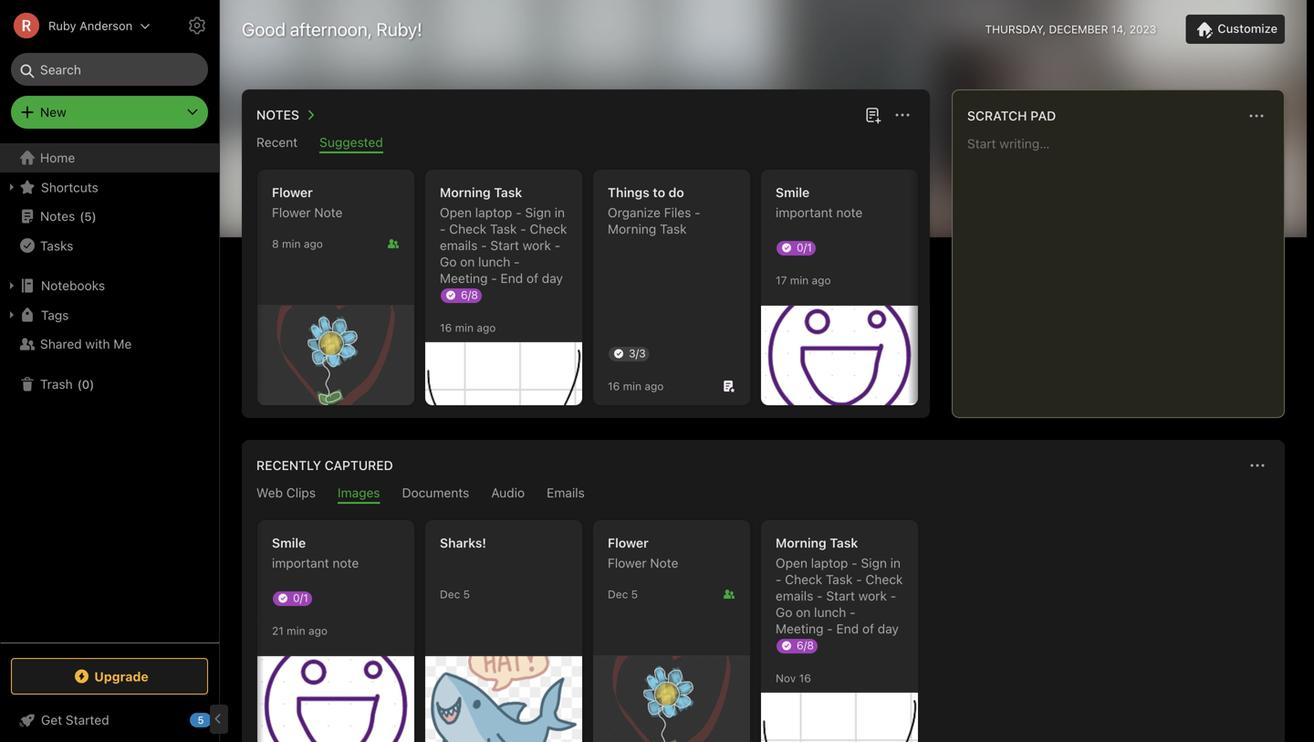 Task type: locate. For each thing, give the bounding box(es) containing it.
shortcuts
[[41, 180, 98, 195]]

home link
[[0, 143, 219, 173]]

important up 17 min ago
[[776, 205, 833, 220]]

note inside 'images' tab panel
[[650, 556, 679, 571]]

morning inside things to do organize files - morning task
[[608, 221, 657, 236]]

smile important note inside suggested tab panel
[[776, 185, 863, 220]]

work inside suggested tab panel
[[523, 238, 551, 253]]

tree
[[0, 143, 219, 642]]

0 horizontal spatial notes
[[40, 209, 75, 224]]

) for notes
[[92, 209, 96, 223]]

upgrade
[[94, 669, 149, 684]]

expand tags image
[[5, 308, 19, 322]]

smile inside 'images' tab panel
[[272, 535, 306, 551]]

0 vertical spatial smile important note
[[776, 185, 863, 220]]

1 vertical spatial 16
[[608, 380, 620, 393]]

1 horizontal spatial lunch
[[814, 605, 847, 620]]

morning for 16
[[440, 185, 491, 200]]

Search text field
[[24, 53, 195, 86]]

0 horizontal spatial important
[[272, 556, 329, 571]]

Help and Learning task checklist field
[[0, 706, 219, 735]]

1 horizontal spatial 0/1
[[797, 241, 812, 254]]

morning for nov
[[776, 535, 827, 551]]

0/1
[[797, 241, 812, 254], [293, 592, 308, 604]]

3/3
[[629, 347, 646, 360]]

1 horizontal spatial of
[[863, 621, 875, 636]]

0 horizontal spatial work
[[523, 238, 551, 253]]

audio
[[491, 485, 525, 500]]

6/8
[[461, 288, 478, 301], [797, 639, 814, 652]]

1 tab list from the top
[[246, 135, 927, 153]]

of inside 'images' tab panel
[[863, 621, 875, 636]]

laptop
[[475, 205, 513, 220], [811, 556, 849, 571]]

0 horizontal spatial day
[[542, 271, 563, 286]]

0 horizontal spatial start
[[491, 238, 519, 253]]

0 horizontal spatial 16
[[440, 321, 452, 334]]

end inside 'images' tab panel
[[837, 621, 859, 636]]

note inside 'images' tab panel
[[333, 556, 359, 571]]

flower flower note inside suggested tab panel
[[272, 185, 343, 220]]

0/1 inside suggested tab panel
[[797, 241, 812, 254]]

thursday,
[[986, 23, 1046, 36]]

0 horizontal spatial morning
[[440, 185, 491, 200]]

on
[[460, 254, 475, 269], [796, 605, 811, 620]]

web clips tab
[[257, 485, 316, 504]]

1 horizontal spatial smile important note
[[776, 185, 863, 220]]

1 vertical spatial 16 min ago
[[608, 380, 664, 393]]

5 inside notes ( 5 )
[[84, 209, 92, 223]]

1 horizontal spatial dec
[[608, 588, 628, 601]]

) down shortcuts button
[[92, 209, 96, 223]]

note
[[837, 205, 863, 220], [333, 556, 359, 571]]

( right the trash
[[77, 377, 82, 391]]

smile important note
[[776, 185, 863, 220], [272, 535, 359, 571]]

smile important note up 17 min ago
[[776, 185, 863, 220]]

nov
[[776, 672, 796, 685]]

1 vertical spatial laptop
[[811, 556, 849, 571]]

1 horizontal spatial on
[[796, 605, 811, 620]]

day for 16 min ago
[[542, 271, 563, 286]]

emails
[[440, 238, 478, 253], [776, 588, 814, 603]]

flower flower note
[[272, 185, 343, 220], [608, 535, 679, 571]]

1 vertical spatial on
[[796, 605, 811, 620]]

files
[[664, 205, 691, 220]]

1 horizontal spatial important
[[776, 205, 833, 220]]

of inside suggested tab panel
[[527, 271, 539, 286]]

0 vertical spatial open
[[440, 205, 472, 220]]

1 vertical spatial meeting
[[776, 621, 824, 636]]

go inside 'images' tab panel
[[776, 605, 793, 620]]

0 horizontal spatial note
[[314, 205, 343, 220]]

) inside trash ( 0 )
[[90, 377, 94, 391]]

emails inside 'images' tab panel
[[776, 588, 814, 603]]

task inside things to do organize files - morning task
[[660, 221, 687, 236]]

morning task open laptop - sign in - check task - check emails - start work - go on lunch - meeting - end of day inside suggested tab panel
[[440, 185, 567, 286]]

21 min ago
[[272, 624, 328, 637]]

good
[[242, 18, 286, 40]]

1 horizontal spatial note
[[837, 205, 863, 220]]

in inside suggested tab panel
[[555, 205, 565, 220]]

-
[[516, 205, 522, 220], [695, 205, 701, 220], [440, 221, 446, 236], [521, 221, 527, 236], [481, 238, 487, 253], [555, 238, 561, 253], [514, 254, 520, 269], [491, 271, 497, 286], [852, 556, 858, 571], [776, 572, 782, 587], [857, 572, 862, 587], [817, 588, 823, 603], [891, 588, 897, 603], [850, 605, 856, 620], [827, 621, 833, 636]]

1 horizontal spatial end
[[837, 621, 859, 636]]

2 dec from the left
[[608, 588, 628, 601]]

1 horizontal spatial notes
[[257, 107, 299, 122]]

audio tab
[[491, 485, 525, 504]]

important for 21
[[272, 556, 329, 571]]

1 vertical spatial go
[[776, 605, 793, 620]]

0 vertical spatial 0/1
[[797, 241, 812, 254]]

2 dec 5 from the left
[[608, 588, 638, 601]]

notes for notes
[[257, 107, 299, 122]]

with
[[85, 336, 110, 351]]

lunch for 16 min ago
[[479, 254, 511, 269]]

work
[[523, 238, 551, 253], [859, 588, 887, 603]]

expand notebooks image
[[5, 278, 19, 293]]

1 horizontal spatial work
[[859, 588, 887, 603]]

go for 16
[[440, 254, 457, 269]]

morning task open laptop - sign in - check task - check emails - start work - go on lunch - meeting - end of day inside 'images' tab panel
[[776, 535, 903, 636]]

end
[[501, 271, 523, 286], [837, 621, 859, 636]]

16 min ago
[[440, 321, 496, 334], [608, 380, 664, 393]]

0 vertical spatial )
[[92, 209, 96, 223]]

notes inside button
[[257, 107, 299, 122]]

images tab
[[338, 485, 380, 504]]

0 horizontal spatial dec
[[440, 588, 460, 601]]

smile inside suggested tab panel
[[776, 185, 810, 200]]

open inside suggested tab panel
[[440, 205, 472, 220]]

go inside suggested tab panel
[[440, 254, 457, 269]]

more actions image
[[1247, 455, 1269, 477]]

important inside 'images' tab panel
[[272, 556, 329, 571]]

notebooks link
[[0, 271, 218, 300]]

1 vertical spatial sign
[[861, 556, 887, 571]]

0 vertical spatial meeting
[[440, 271, 488, 286]]

important inside suggested tab panel
[[776, 205, 833, 220]]

1 horizontal spatial morning
[[608, 221, 657, 236]]

smile important note for 21 min ago
[[272, 535, 359, 571]]

( down shortcuts
[[80, 209, 84, 223]]

1 vertical spatial morning task open laptop - sign in - check task - check emails - start work - go on lunch - meeting - end of day
[[776, 535, 903, 636]]

trash ( 0 )
[[40, 377, 94, 392]]

0 vertical spatial flower flower note
[[272, 185, 343, 220]]

notes up tasks
[[40, 209, 75, 224]]

0 vertical spatial in
[[555, 205, 565, 220]]

0/1 inside 'images' tab panel
[[293, 592, 308, 604]]

)
[[92, 209, 96, 223], [90, 377, 94, 391]]

0 horizontal spatial more actions image
[[892, 104, 914, 126]]

1 vertical spatial emails
[[776, 588, 814, 603]]

1 vertical spatial note
[[333, 556, 359, 571]]

click to collapse image
[[212, 708, 226, 730]]

0 vertical spatial lunch
[[479, 254, 511, 269]]

day inside 'images' tab panel
[[878, 621, 899, 636]]

go
[[440, 254, 457, 269], [776, 605, 793, 620]]

- inside things to do organize files - morning task
[[695, 205, 701, 220]]

on inside 'images' tab panel
[[796, 605, 811, 620]]

6/8 for 16
[[797, 639, 814, 652]]

lunch inside suggested tab panel
[[479, 254, 511, 269]]

1 horizontal spatial go
[[776, 605, 793, 620]]

end inside suggested tab panel
[[501, 271, 523, 286]]

start for 16 min ago
[[491, 238, 519, 253]]

smile important note for 17 min ago
[[776, 185, 863, 220]]

0 vertical spatial (
[[80, 209, 84, 223]]

on inside suggested tab panel
[[460, 254, 475, 269]]

0 horizontal spatial dec 5
[[440, 588, 470, 601]]

2 vertical spatial 16
[[799, 672, 811, 685]]

notes up recent
[[257, 107, 299, 122]]

images tab panel
[[242, 504, 1285, 742]]

1 horizontal spatial 6/8
[[797, 639, 814, 652]]

emails inside suggested tab panel
[[440, 238, 478, 253]]

0 vertical spatial emails
[[440, 238, 478, 253]]

1 vertical spatial 6/8
[[797, 639, 814, 652]]

0 horizontal spatial smile
[[272, 535, 306, 551]]

1 vertical spatial end
[[837, 621, 859, 636]]

open inside 'images' tab panel
[[776, 556, 808, 571]]

new
[[40, 105, 66, 120]]

more actions image
[[892, 104, 914, 126], [1246, 105, 1268, 127]]

of
[[527, 271, 539, 286], [863, 621, 875, 636]]

0 horizontal spatial meeting
[[440, 271, 488, 286]]

sign inside suggested tab panel
[[525, 205, 551, 220]]

1 vertical spatial (
[[77, 377, 82, 391]]

1 horizontal spatial sign
[[861, 556, 887, 571]]

0 vertical spatial tab list
[[246, 135, 927, 153]]

in inside 'images' tab panel
[[891, 556, 901, 571]]

0 horizontal spatial morning task open laptop - sign in - check task - check emails - start work - go on lunch - meeting - end of day
[[440, 185, 567, 286]]

2 tab list from the top
[[246, 485, 1282, 504]]

1 horizontal spatial day
[[878, 621, 899, 636]]

6/8 inside 'images' tab panel
[[797, 639, 814, 652]]

lunch
[[479, 254, 511, 269], [814, 605, 847, 620]]

thumbnail image
[[257, 306, 414, 405], [761, 306, 918, 405], [929, 306, 1086, 405], [425, 342, 582, 405], [257, 656, 414, 742], [425, 656, 582, 742], [593, 656, 750, 742], [761, 693, 918, 742]]

web clips
[[257, 485, 316, 500]]

0/1 up 21 min ago
[[293, 592, 308, 604]]

2 horizontal spatial morning
[[776, 535, 827, 551]]

laptop inside suggested tab panel
[[475, 205, 513, 220]]

0 vertical spatial 16 min ago
[[440, 321, 496, 334]]

0 horizontal spatial sign
[[525, 205, 551, 220]]

end for 16 min ago
[[501, 271, 523, 286]]

documents
[[402, 485, 470, 500]]

end for nov 16
[[837, 621, 859, 636]]

1 horizontal spatial open
[[776, 556, 808, 571]]

0 vertical spatial of
[[527, 271, 539, 286]]

1 horizontal spatial smile
[[776, 185, 810, 200]]

2023
[[1130, 23, 1157, 36]]

morning task open laptop - sign in - check task - check emails - start work - go on lunch - meeting - end of day
[[440, 185, 567, 286], [776, 535, 903, 636]]

smile
[[776, 185, 810, 200], [272, 535, 306, 551]]

in
[[555, 205, 565, 220], [891, 556, 901, 571]]

afternoon,
[[290, 18, 372, 40]]

0 horizontal spatial in
[[555, 205, 565, 220]]

important
[[776, 205, 833, 220], [272, 556, 329, 571]]

tab list containing web clips
[[246, 485, 1282, 504]]

ago inside 'images' tab panel
[[309, 624, 328, 637]]

1 vertical spatial smile important note
[[272, 535, 359, 571]]

0 vertical spatial note
[[314, 205, 343, 220]]

sign for nov 16
[[861, 556, 887, 571]]

1 horizontal spatial 16
[[608, 380, 620, 393]]

0 vertical spatial smile
[[776, 185, 810, 200]]

trash
[[40, 377, 73, 392]]

smile important note inside 'images' tab panel
[[272, 535, 359, 571]]

More actions field
[[890, 102, 916, 128], [1244, 103, 1270, 129], [1245, 453, 1271, 478]]

ago
[[304, 237, 323, 250], [812, 274, 831, 287], [477, 321, 496, 334], [645, 380, 664, 393], [309, 624, 328, 637]]

note
[[314, 205, 343, 220], [650, 556, 679, 571]]

2 vertical spatial morning
[[776, 535, 827, 551]]

meeting inside suggested tab panel
[[440, 271, 488, 286]]

( inside trash ( 0 )
[[77, 377, 82, 391]]

0 horizontal spatial smile important note
[[272, 535, 359, 571]]

0 vertical spatial work
[[523, 238, 551, 253]]

suggested
[[320, 135, 383, 150]]

(
[[80, 209, 84, 223], [77, 377, 82, 391]]

flower flower note inside 'images' tab panel
[[608, 535, 679, 571]]

meeting inside 'images' tab panel
[[776, 621, 824, 636]]

0 horizontal spatial go
[[440, 254, 457, 269]]

sign
[[525, 205, 551, 220], [861, 556, 887, 571]]

notes
[[257, 107, 299, 122], [40, 209, 75, 224]]

flower flower note for 5
[[608, 535, 679, 571]]

start inside suggested tab panel
[[491, 238, 519, 253]]

lunch for nov 16
[[814, 605, 847, 620]]

day
[[542, 271, 563, 286], [878, 621, 899, 636]]

0 vertical spatial notes
[[257, 107, 299, 122]]

note inside suggested tab panel
[[837, 205, 863, 220]]

sign inside 'images' tab panel
[[861, 556, 887, 571]]

1 horizontal spatial note
[[650, 556, 679, 571]]

scratch pad
[[968, 108, 1057, 123]]

( inside notes ( 5 )
[[80, 209, 84, 223]]

smile important note down clips
[[272, 535, 359, 571]]

0 horizontal spatial flower flower note
[[272, 185, 343, 220]]

0/1 for 17
[[797, 241, 812, 254]]

1 horizontal spatial more actions image
[[1246, 105, 1268, 127]]

1 horizontal spatial morning task open laptop - sign in - check task - check emails - start work - go on lunch - meeting - end of day
[[776, 535, 903, 636]]

dec
[[440, 588, 460, 601], [608, 588, 628, 601]]

tab list containing recent
[[246, 135, 927, 153]]

0 vertical spatial start
[[491, 238, 519, 253]]

on for 16
[[796, 605, 811, 620]]

0/1 up 17 min ago
[[797, 241, 812, 254]]

note inside suggested tab panel
[[314, 205, 343, 220]]

open for nov
[[776, 556, 808, 571]]

tab list for things to do organize files - morning task
[[246, 135, 927, 153]]

16
[[440, 321, 452, 334], [608, 380, 620, 393], [799, 672, 811, 685]]

start inside 'images' tab panel
[[827, 588, 855, 603]]

open
[[440, 205, 472, 220], [776, 556, 808, 571]]

1 horizontal spatial 16 min ago
[[608, 380, 664, 393]]

1 vertical spatial start
[[827, 588, 855, 603]]

5
[[84, 209, 92, 223], [463, 588, 470, 601], [631, 588, 638, 601], [198, 714, 204, 726]]

1 horizontal spatial flower flower note
[[608, 535, 679, 571]]

0 vertical spatial on
[[460, 254, 475, 269]]

1 vertical spatial of
[[863, 621, 875, 636]]

0 horizontal spatial note
[[333, 556, 359, 571]]

important up 21 min ago
[[272, 556, 329, 571]]

) inside notes ( 5 )
[[92, 209, 96, 223]]

laptop inside 'images' tab panel
[[811, 556, 849, 571]]

meeting for min
[[440, 271, 488, 286]]

0 horizontal spatial 16 min ago
[[440, 321, 496, 334]]

1 vertical spatial notes
[[40, 209, 75, 224]]

dec 5
[[440, 588, 470, 601], [608, 588, 638, 601]]

1 vertical spatial tab list
[[246, 485, 1282, 504]]

0 vertical spatial 16
[[440, 321, 452, 334]]

emails for min
[[440, 238, 478, 253]]

( for notes
[[80, 209, 84, 223]]

sign for 16 min ago
[[525, 205, 551, 220]]

0 vertical spatial important
[[776, 205, 833, 220]]

morning task open laptop - sign in - check task - check emails - start work - go on lunch - meeting - end of day for nov 16
[[776, 535, 903, 636]]

important for 17
[[776, 205, 833, 220]]

flower
[[272, 185, 313, 200], [272, 205, 311, 220], [608, 535, 649, 551], [608, 556, 647, 571]]

day inside suggested tab panel
[[542, 271, 563, 286]]

smile up 17 min ago
[[776, 185, 810, 200]]

scratch pad button
[[964, 105, 1057, 127]]

laptop for nov 16
[[811, 556, 849, 571]]

0 horizontal spatial open
[[440, 205, 472, 220]]

1 horizontal spatial meeting
[[776, 621, 824, 636]]

smile for 17
[[776, 185, 810, 200]]

settings image
[[186, 15, 208, 37]]

0 horizontal spatial laptop
[[475, 205, 513, 220]]

task
[[494, 185, 522, 200], [490, 221, 517, 236], [660, 221, 687, 236], [830, 535, 858, 551], [826, 572, 853, 587]]

) right the trash
[[90, 377, 94, 391]]

work inside 'images' tab panel
[[859, 588, 887, 603]]

None search field
[[24, 53, 195, 86]]

meeting
[[440, 271, 488, 286], [776, 621, 824, 636]]

1 dec 5 from the left
[[440, 588, 470, 601]]

start
[[491, 238, 519, 253], [827, 588, 855, 603]]

day for nov 16
[[878, 621, 899, 636]]

check
[[449, 221, 487, 236], [530, 221, 567, 236], [785, 572, 823, 587], [866, 572, 903, 587]]

1 vertical spatial important
[[272, 556, 329, 571]]

start for nov 16
[[827, 588, 855, 603]]

1 vertical spatial )
[[90, 377, 94, 391]]

in for 16 min ago
[[555, 205, 565, 220]]

notes for notes ( 5 )
[[40, 209, 75, 224]]

morning inside 'images' tab panel
[[776, 535, 827, 551]]

1 vertical spatial open
[[776, 556, 808, 571]]

1 vertical spatial morning
[[608, 221, 657, 236]]

tab list
[[246, 135, 927, 153], [246, 485, 1282, 504]]

smile down web clips tab
[[272, 535, 306, 551]]

1 horizontal spatial start
[[827, 588, 855, 603]]

morning
[[440, 185, 491, 200], [608, 221, 657, 236], [776, 535, 827, 551]]

notes inside tree
[[40, 209, 75, 224]]

get started
[[41, 713, 109, 728]]

0 vertical spatial note
[[837, 205, 863, 220]]

6/8 inside suggested tab panel
[[461, 288, 478, 301]]

0 vertical spatial morning task open laptop - sign in - check task - check emails - start work - go on lunch - meeting - end of day
[[440, 185, 567, 286]]

nov 16
[[776, 672, 811, 685]]

1 vertical spatial lunch
[[814, 605, 847, 620]]

lunch inside 'images' tab panel
[[814, 605, 847, 620]]

0 vertical spatial laptop
[[475, 205, 513, 220]]

1 vertical spatial 0/1
[[293, 592, 308, 604]]

min
[[282, 237, 301, 250], [790, 274, 809, 287], [455, 321, 474, 334], [623, 380, 642, 393], [287, 624, 305, 637]]



Task type: describe. For each thing, give the bounding box(es) containing it.
emails for 16
[[776, 588, 814, 603]]

clips
[[286, 485, 316, 500]]

ruby anderson
[[48, 19, 133, 32]]

note for dec 5
[[650, 556, 679, 571]]

of for 16 min ago
[[527, 271, 539, 286]]

recently
[[257, 458, 321, 473]]

smile for 21
[[272, 535, 306, 551]]

note for 17 min ago
[[837, 205, 863, 220]]

laptop for 16 min ago
[[475, 205, 513, 220]]

suggested tab panel
[[242, 153, 1270, 418]]

flower flower note for min
[[272, 185, 343, 220]]

16 inside 'images' tab panel
[[799, 672, 811, 685]]

ruby
[[48, 19, 76, 32]]

of for nov 16
[[863, 621, 875, 636]]

do
[[669, 185, 685, 200]]

emails tab
[[547, 485, 585, 504]]

me
[[113, 336, 132, 351]]

upgrade button
[[11, 658, 208, 695]]

work for nov 16
[[859, 588, 887, 603]]

Account field
[[0, 7, 151, 44]]

in for nov 16
[[891, 556, 901, 571]]

images
[[338, 485, 380, 500]]

0/1 for 21
[[293, 592, 308, 604]]

ruby!
[[377, 18, 422, 40]]

tasks
[[40, 238, 73, 253]]

december
[[1049, 23, 1109, 36]]

started
[[66, 713, 109, 728]]

tags button
[[0, 300, 218, 330]]

customize button
[[1186, 15, 1285, 44]]

shared with me link
[[0, 330, 218, 359]]

scratch
[[968, 108, 1028, 123]]

note for 21 min ago
[[333, 556, 359, 571]]

shared
[[40, 336, 82, 351]]

17 min ago
[[776, 274, 831, 287]]

get
[[41, 713, 62, 728]]

1 dec from the left
[[440, 588, 460, 601]]

6/8 for min
[[461, 288, 478, 301]]

more actions field for scratch pad
[[1244, 103, 1270, 129]]

recently captured button
[[253, 455, 393, 477]]

anderson
[[80, 19, 133, 32]]

to
[[653, 185, 666, 200]]

suggested tab
[[320, 135, 383, 153]]

captured
[[325, 458, 393, 473]]

morning task open laptop - sign in - check task - check emails - start work - go on lunch - meeting - end of day for 16 min ago
[[440, 185, 567, 286]]

home
[[40, 150, 75, 165]]

) for trash
[[90, 377, 94, 391]]

new button
[[11, 96, 208, 129]]

14,
[[1112, 23, 1127, 36]]

min inside 'images' tab panel
[[287, 624, 305, 637]]

5 inside help and learning task checklist field
[[198, 714, 204, 726]]

tags
[[41, 307, 69, 323]]

customize
[[1218, 22, 1278, 35]]

shortcuts button
[[0, 173, 218, 202]]

good afternoon, ruby!
[[242, 18, 422, 40]]

( for trash
[[77, 377, 82, 391]]

note for 8 min ago
[[314, 205, 343, 220]]

go for nov
[[776, 605, 793, 620]]

documents tab
[[402, 485, 470, 504]]

recent
[[257, 135, 298, 150]]

thursday, december 14, 2023
[[986, 23, 1157, 36]]

notes button
[[253, 104, 321, 126]]

on for min
[[460, 254, 475, 269]]

17
[[776, 274, 787, 287]]

emails
[[547, 485, 585, 500]]

things
[[608, 185, 650, 200]]

open for 16
[[440, 205, 472, 220]]

tab list for flower flower note
[[246, 485, 1282, 504]]

shared with me
[[40, 336, 132, 351]]

8
[[272, 237, 279, 250]]

web
[[257, 485, 283, 500]]

more actions image inside field
[[1246, 105, 1268, 127]]

pad
[[1031, 108, 1057, 123]]

tree containing home
[[0, 143, 219, 642]]

Start writing… text field
[[968, 136, 1284, 403]]

21
[[272, 624, 284, 637]]

work for 16 min ago
[[523, 238, 551, 253]]

more actions field for recently captured
[[1245, 453, 1271, 478]]

notes ( 5 )
[[40, 209, 96, 224]]

things to do organize files - morning task
[[608, 185, 701, 236]]

0
[[82, 377, 90, 391]]

recently captured
[[257, 458, 393, 473]]

8 min ago
[[272, 237, 323, 250]]

sharks!
[[440, 535, 487, 551]]

notebooks
[[41, 278, 105, 293]]

organize
[[608, 205, 661, 220]]

recent tab
[[257, 135, 298, 153]]

meeting for 16
[[776, 621, 824, 636]]

tasks button
[[0, 231, 218, 260]]



Task type: vqa. For each thing, say whether or not it's contained in the screenshot.
Images
yes



